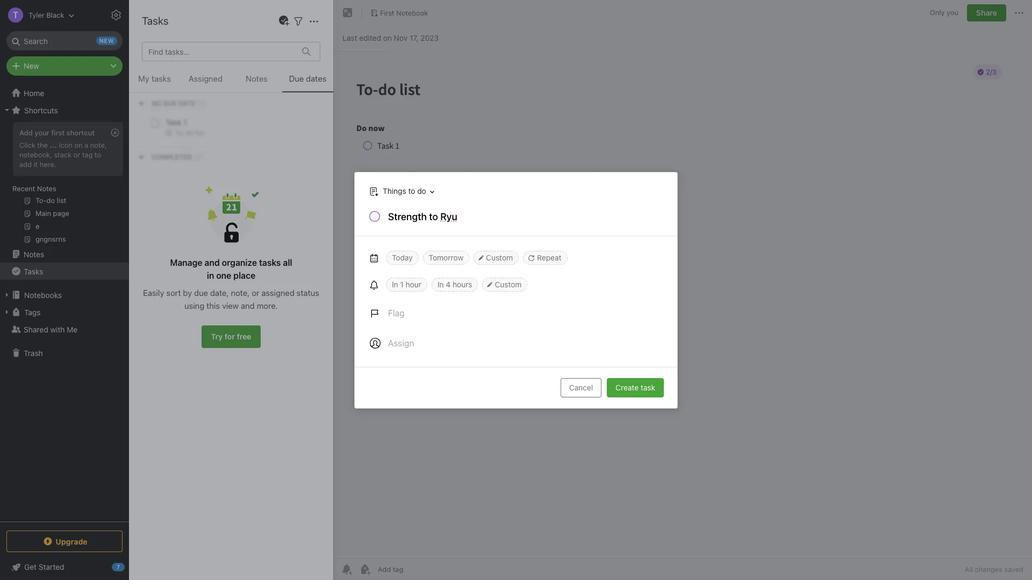 Task type: describe. For each thing, give the bounding box(es) containing it.
assigned
[[262, 288, 295, 298]]

a little bit here
[[143, 137, 194, 147]]

with
[[50, 325, 65, 334]]

notes
[[149, 33, 168, 42]]

today button
[[386, 251, 419, 265]]

little
[[150, 137, 165, 147]]

all
[[283, 258, 292, 268]]

all
[[965, 566, 973, 574]]

recent notes
[[12, 184, 56, 193]]

stack
[[54, 150, 72, 159]]

now
[[155, 73, 169, 82]]

custom for tomorrow
[[486, 253, 513, 262]]

tasks inside button
[[152, 74, 171, 83]]

Enter task text field
[[387, 210, 665, 226]]

tomorrow
[[429, 253, 464, 262]]

tasks inside manage and organize tasks all in one place
[[259, 258, 281, 268]]

gngnsrns
[[143, 255, 176, 264]]

edited
[[359, 33, 381, 42]]

a
[[143, 137, 148, 147]]

home link
[[0, 84, 129, 102]]

my
[[138, 74, 149, 83]]

page
[[162, 126, 180, 135]]

main
[[143, 126, 160, 135]]

notes right the recent
[[37, 184, 56, 193]]

only you
[[930, 8, 959, 17]]

do inside to-do list do now do soon for the future
[[155, 62, 164, 71]]

notes link
[[0, 246, 129, 263]]

new task image
[[277, 15, 290, 27]]

flag button
[[363, 300, 411, 326]]

4 notes
[[142, 33, 168, 42]]

4 inside note list element
[[142, 33, 147, 42]]

in 1 hour
[[392, 280, 422, 289]]

icon
[[59, 141, 73, 149]]

add
[[19, 160, 32, 169]]

future
[[229, 73, 249, 82]]

tags button
[[0, 304, 129, 321]]

create task button
[[607, 378, 664, 398]]

dates
[[306, 74, 327, 83]]

using
[[184, 301, 204, 311]]

on inside note window element
[[383, 33, 392, 42]]

...
[[50, 141, 57, 149]]

the inside tree
[[37, 141, 48, 149]]

group inside tree
[[0, 119, 129, 250]]

create task
[[616, 383, 655, 392]]

share
[[976, 8, 997, 17]]

repeat
[[537, 253, 562, 262]]

saved
[[1005, 566, 1024, 574]]

tomorrow button
[[423, 251, 469, 265]]

notes button
[[231, 72, 282, 92]]

4 inside in 4 hours button
[[446, 280, 451, 289]]

shortcut
[[66, 129, 95, 137]]

things
[[383, 186, 406, 196]]

bit
[[167, 137, 176, 147]]

trash link
[[0, 345, 129, 362]]

notebook,
[[19, 150, 52, 159]]

do inside button
[[417, 186, 426, 196]]

in for in 4 hours
[[438, 280, 444, 289]]

custom button for tomorrow
[[474, 251, 519, 265]]

add your first shortcut
[[19, 129, 95, 137]]

first
[[51, 129, 65, 137]]

due dates
[[289, 74, 327, 83]]

add a reminder image
[[340, 564, 353, 576]]

custom button for in 4 hours
[[483, 278, 528, 292]]

tree containing home
[[0, 84, 129, 522]]

1 vertical spatial minutes
[[151, 159, 175, 167]]

list
[[166, 62, 177, 71]]

tag
[[82, 150, 93, 159]]

view
[[222, 301, 239, 311]]

2/3
[[155, 99, 165, 107]]

on inside icon on a note, notebook, stack or tag to add it here.
[[74, 141, 83, 149]]

note, inside icon on a note, notebook, stack or tag to add it here.
[[90, 141, 107, 149]]

shortcuts button
[[0, 102, 129, 119]]

1 vertical spatial ago
[[177, 159, 188, 167]]

0 vertical spatial ago
[[187, 86, 198, 94]]

0 vertical spatial minutes
[[161, 86, 185, 94]]

flag
[[388, 308, 405, 318]]

expand tags image
[[3, 308, 11, 317]]

new
[[24, 61, 39, 70]]

click the ...
[[19, 141, 57, 149]]

home
[[24, 88, 44, 98]]

expand note image
[[341, 6, 354, 19]]

first notebook button
[[367, 5, 432, 20]]

a few minutes ago
[[143, 86, 198, 94]]

for
[[225, 332, 235, 341]]

notebooks link
[[0, 287, 129, 304]]

cancel
[[569, 383, 593, 392]]

me
[[67, 325, 78, 334]]

notebooks
[[24, 291, 62, 300]]

shared with me
[[24, 325, 78, 334]]

main page
[[143, 126, 180, 135]]

assign button
[[363, 330, 421, 356]]

settings image
[[110, 9, 123, 22]]

click
[[19, 141, 35, 149]]

place
[[233, 271, 256, 281]]

nov inside note list element
[[143, 288, 155, 297]]

manage
[[170, 258, 202, 268]]

to inside field
[[408, 186, 415, 196]]

notebook
[[396, 8, 428, 17]]

a inside icon on a note, notebook, stack or tag to add it here.
[[84, 141, 88, 149]]

try for free
[[211, 332, 251, 341]]



Task type: locate. For each thing, give the bounding box(es) containing it.
1 vertical spatial the
[[37, 141, 48, 149]]

in left 1
[[392, 280, 398, 289]]

0 horizontal spatial nov
[[143, 288, 155, 297]]

1 horizontal spatial 4
[[446, 280, 451, 289]]

0 horizontal spatial 4
[[142, 33, 147, 42]]

in
[[207, 271, 214, 281]]

1 horizontal spatial on
[[383, 33, 392, 42]]

4
[[142, 33, 147, 42], [446, 280, 451, 289]]

minutes right 11
[[151, 159, 175, 167]]

and inside manage and organize tasks all in one place
[[205, 258, 220, 268]]

more.
[[257, 301, 278, 311]]

1 vertical spatial custom button
[[483, 278, 528, 292]]

changes
[[975, 566, 1003, 574]]

a up tag
[[84, 141, 88, 149]]

try
[[211, 332, 223, 341]]

sort
[[166, 288, 181, 298]]

do down list
[[171, 73, 181, 82]]

1 horizontal spatial in
[[438, 280, 444, 289]]

add tag image
[[359, 564, 372, 576]]

2 do from the left
[[171, 73, 181, 82]]

custom left repeat button
[[486, 253, 513, 262]]

hour
[[406, 280, 422, 289]]

ago down soon
[[187, 86, 198, 94]]

upgrade button
[[6, 531, 123, 553]]

0 vertical spatial the
[[215, 73, 227, 82]]

today
[[392, 253, 413, 262]]

1 horizontal spatial note,
[[231, 288, 250, 298]]

0 vertical spatial do
[[155, 62, 164, 71]]

try for free button
[[202, 326, 261, 348]]

all changes saved
[[965, 566, 1024, 574]]

custom for in 4 hours
[[495, 280, 522, 289]]

do right things
[[417, 186, 426, 196]]

the left ...
[[37, 141, 48, 149]]

things to do
[[383, 186, 426, 196]]

0 vertical spatial custom
[[486, 253, 513, 262]]

1 vertical spatial custom
[[495, 280, 522, 289]]

0 vertical spatial note,
[[90, 141, 107, 149]]

in 1 hour button
[[386, 278, 427, 292]]

0 horizontal spatial the
[[37, 141, 48, 149]]

on
[[383, 33, 392, 42], [74, 141, 83, 149]]

or inside easily sort by due date, note, or assigned status using this view and more.
[[252, 288, 259, 298]]

4 left hours
[[446, 280, 451, 289]]

group containing add your first shortcut
[[0, 119, 129, 250]]

custom button left repeat button
[[474, 251, 519, 265]]

1 horizontal spatial and
[[241, 301, 255, 311]]

notes up tasks button
[[24, 250, 44, 259]]

0 horizontal spatial do
[[143, 73, 153, 82]]

Go to note or move task field
[[364, 184, 438, 199]]

1 horizontal spatial a
[[143, 86, 147, 94]]

1 vertical spatial tasks
[[24, 267, 43, 276]]

custom right hours
[[495, 280, 522, 289]]

in
[[392, 280, 398, 289], [438, 280, 444, 289]]

tasks
[[142, 15, 169, 27], [24, 267, 43, 276]]

here.
[[40, 160, 56, 169]]

assigned button
[[180, 72, 231, 92]]

shortcuts
[[24, 106, 58, 115]]

0 horizontal spatial or
[[73, 150, 80, 159]]

0 vertical spatial on
[[383, 33, 392, 42]]

a inside note list element
[[143, 86, 147, 94]]

1 vertical spatial note,
[[231, 288, 250, 298]]

and
[[205, 258, 220, 268], [241, 301, 255, 311]]

or for assigned
[[252, 288, 259, 298]]

1 things to do button from the left
[[364, 184, 438, 199]]

note, up tag
[[90, 141, 107, 149]]

0 horizontal spatial note,
[[90, 141, 107, 149]]

Note Editor text field
[[334, 52, 1032, 559]]

or left tag
[[73, 150, 80, 159]]

nov left "14"
[[143, 288, 155, 297]]

to right tag
[[95, 150, 101, 159]]

1 vertical spatial on
[[74, 141, 83, 149]]

share button
[[967, 4, 1007, 22]]

note window element
[[334, 0, 1032, 581]]

easily sort by due date, note, or assigned status using this view and more.
[[143, 288, 319, 311]]

in inside button
[[438, 280, 444, 289]]

to
[[95, 150, 101, 159], [408, 186, 415, 196]]

tasks up the few
[[152, 74, 171, 83]]

and inside easily sort by due date, note, or assigned status using this view and more.
[[241, 301, 255, 311]]

organize
[[222, 258, 257, 268]]

notes up notes
[[152, 11, 182, 23]]

tasks up the 4 notes
[[142, 15, 169, 27]]

1 vertical spatial 4
[[446, 280, 451, 289]]

do up "now"
[[155, 62, 164, 71]]

notes inside notes button
[[246, 74, 268, 83]]

to inside icon on a note, notebook, stack or tag to add it here.
[[95, 150, 101, 159]]

this
[[207, 301, 220, 311]]

nov left 17, at the left of the page
[[394, 33, 408, 42]]

1 horizontal spatial nov
[[394, 33, 408, 42]]

17,
[[410, 33, 419, 42]]

tasks left all
[[259, 258, 281, 268]]

due dates button
[[282, 72, 333, 92]]

or for tag
[[73, 150, 80, 159]]

to right things
[[408, 186, 415, 196]]

2 things to do button from the left
[[367, 184, 438, 199]]

add
[[19, 129, 33, 137]]

1 vertical spatial and
[[241, 301, 255, 311]]

1 horizontal spatial to
[[408, 186, 415, 196]]

1 in from the left
[[392, 280, 398, 289]]

in 4 hours
[[438, 280, 472, 289]]

custom button
[[474, 251, 519, 265], [483, 278, 528, 292]]

my tasks button
[[129, 72, 180, 92]]

do down to- on the top of the page
[[143, 73, 153, 82]]

and up in
[[205, 258, 220, 268]]

custom
[[486, 253, 513, 262], [495, 280, 522, 289]]

in for in 1 hour
[[392, 280, 398, 289]]

expand notebooks image
[[3, 291, 11, 300]]

0 horizontal spatial on
[[74, 141, 83, 149]]

0 horizontal spatial tasks
[[152, 74, 171, 83]]

0 vertical spatial to
[[95, 150, 101, 159]]

things to do button
[[364, 184, 438, 199], [367, 184, 438, 199]]

minutes
[[161, 86, 185, 94], [151, 159, 175, 167]]

11
[[143, 159, 149, 167]]

0 horizontal spatial do
[[155, 62, 164, 71]]

0 horizontal spatial a
[[84, 141, 88, 149]]

or up more.
[[252, 288, 259, 298]]

0 vertical spatial tasks
[[152, 74, 171, 83]]

0 horizontal spatial in
[[392, 280, 398, 289]]

nov inside note window element
[[394, 33, 408, 42]]

0 vertical spatial 4
[[142, 33, 147, 42]]

easily
[[143, 288, 164, 298]]

minutes down "now"
[[161, 86, 185, 94]]

do
[[143, 73, 153, 82], [171, 73, 181, 82]]

cancel button
[[561, 378, 602, 398]]

note,
[[90, 141, 107, 149], [231, 288, 250, 298]]

notes inside note list element
[[152, 11, 182, 23]]

note, up view
[[231, 288, 250, 298]]

None search field
[[14, 31, 115, 51]]

1 horizontal spatial tasks
[[259, 258, 281, 268]]

2023
[[421, 33, 439, 42]]

for
[[202, 73, 213, 82]]

note list element
[[129, 0, 334, 581]]

tasks up the 'notebooks' at the left of the page
[[24, 267, 43, 276]]

0 vertical spatial custom button
[[474, 251, 519, 265]]

0 vertical spatial nov
[[394, 33, 408, 42]]

group
[[0, 119, 129, 250]]

1 horizontal spatial do
[[171, 73, 181, 82]]

notes left due
[[246, 74, 268, 83]]

in inside "button"
[[392, 280, 398, 289]]

note, inside easily sort by due date, note, or assigned status using this view and more.
[[231, 288, 250, 298]]

icon on a note, notebook, stack or tag to add it here.
[[19, 141, 107, 169]]

task
[[641, 383, 655, 392]]

14
[[157, 288, 164, 297]]

you
[[947, 8, 959, 17]]

first
[[380, 8, 394, 17]]

a left the few
[[143, 86, 147, 94]]

0 vertical spatial and
[[205, 258, 220, 268]]

1 vertical spatial a
[[84, 141, 88, 149]]

0 horizontal spatial tasks
[[24, 267, 43, 276]]

or
[[73, 150, 80, 159], [252, 288, 259, 298]]

1 vertical spatial to
[[408, 186, 415, 196]]

repeat button
[[523, 251, 568, 265]]

notes inside notes link
[[24, 250, 44, 259]]

in left hours
[[438, 280, 444, 289]]

0 vertical spatial or
[[73, 150, 80, 159]]

free
[[237, 332, 251, 341]]

tags
[[24, 308, 41, 317]]

1 horizontal spatial the
[[215, 73, 227, 82]]

1 horizontal spatial or
[[252, 288, 259, 298]]

custom button right hours
[[483, 278, 528, 292]]

create
[[616, 383, 639, 392]]

to-do list do now do soon for the future
[[143, 62, 249, 82]]

shared
[[24, 325, 48, 334]]

1 vertical spatial do
[[417, 186, 426, 196]]

Search text field
[[14, 31, 115, 51]]

tasks button
[[0, 263, 129, 280]]

shared with me link
[[0, 321, 129, 338]]

it
[[34, 160, 38, 169]]

0 vertical spatial a
[[143, 86, 147, 94]]

1 horizontal spatial do
[[417, 186, 426, 196]]

on down shortcut
[[74, 141, 83, 149]]

the inside to-do list do now do soon for the future
[[215, 73, 227, 82]]

2 in from the left
[[438, 280, 444, 289]]

the right for
[[215, 73, 227, 82]]

trash
[[24, 349, 43, 358]]

my tasks
[[138, 74, 171, 83]]

0 vertical spatial tasks
[[142, 15, 169, 27]]

recent
[[12, 184, 35, 193]]

manage and organize tasks all in one place
[[170, 258, 292, 281]]

or inside icon on a note, notebook, stack or tag to add it here.
[[73, 150, 80, 159]]

1 vertical spatial or
[[252, 288, 259, 298]]

1 horizontal spatial tasks
[[142, 15, 169, 27]]

upgrade
[[56, 537, 87, 547]]

on right edited
[[383, 33, 392, 42]]

1 vertical spatial nov
[[143, 288, 155, 297]]

Find tasks… text field
[[144, 43, 296, 60]]

here
[[178, 137, 194, 147]]

date,
[[210, 288, 229, 298]]

ago
[[187, 86, 198, 94], [177, 159, 188, 167]]

and right view
[[241, 301, 255, 311]]

ago down here
[[177, 159, 188, 167]]

the
[[215, 73, 227, 82], [37, 141, 48, 149]]

tree
[[0, 84, 129, 522]]

tasks inside button
[[24, 267, 43, 276]]

only
[[930, 8, 945, 17]]

4 left notes
[[142, 33, 147, 42]]

1 do from the left
[[143, 73, 153, 82]]

1 vertical spatial tasks
[[259, 258, 281, 268]]

0 horizontal spatial to
[[95, 150, 101, 159]]

assigned
[[189, 74, 223, 83]]

0 horizontal spatial and
[[205, 258, 220, 268]]

new button
[[6, 56, 123, 76]]



Task type: vqa. For each thing, say whether or not it's contained in the screenshot.
Start writing… "text field"
no



